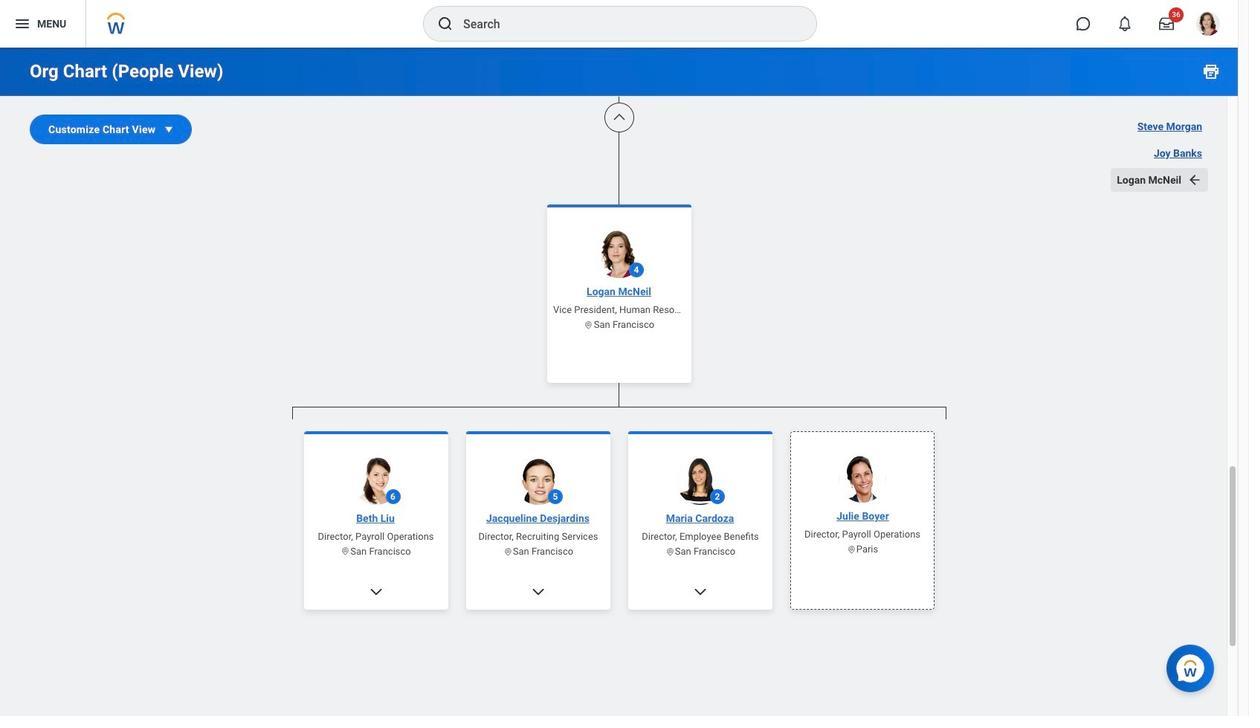 Task type: locate. For each thing, give the bounding box(es) containing it.
main content
[[0, 0, 1239, 717]]

2 chevron down image from the left
[[693, 584, 708, 599]]

Search Workday  search field
[[464, 7, 786, 40]]

location image
[[584, 320, 594, 330], [847, 545, 857, 554], [341, 547, 351, 557], [503, 547, 513, 557], [665, 547, 675, 557]]

0 horizontal spatial chevron down image
[[369, 584, 384, 599]]

inbox large image
[[1160, 16, 1175, 31]]

chevron down image
[[369, 584, 384, 599], [693, 584, 708, 599]]

profile logan mcneil image
[[1197, 12, 1221, 39]]

search image
[[437, 15, 455, 33]]

notifications large image
[[1118, 16, 1133, 31]]

1 horizontal spatial chevron down image
[[693, 584, 708, 599]]

location image for 1st chevron down image from left
[[341, 547, 351, 557]]



Task type: vqa. For each thing, say whether or not it's contained in the screenshot.
'Profile Logan McNeil' element
no



Task type: describe. For each thing, give the bounding box(es) containing it.
location image for chevron down icon
[[503, 547, 513, 557]]

logan mcneil, logan mcneil, 4 direct reports element
[[292, 419, 947, 717]]

chevron down image
[[531, 584, 546, 599]]

1 chevron down image from the left
[[369, 584, 384, 599]]

caret down image
[[162, 122, 177, 137]]

arrow left image
[[1188, 173, 1203, 187]]

location image for first chevron down image from right
[[665, 547, 675, 557]]

justify image
[[13, 15, 31, 33]]

print org chart image
[[1203, 62, 1221, 80]]

chevron up image
[[612, 110, 627, 125]]



